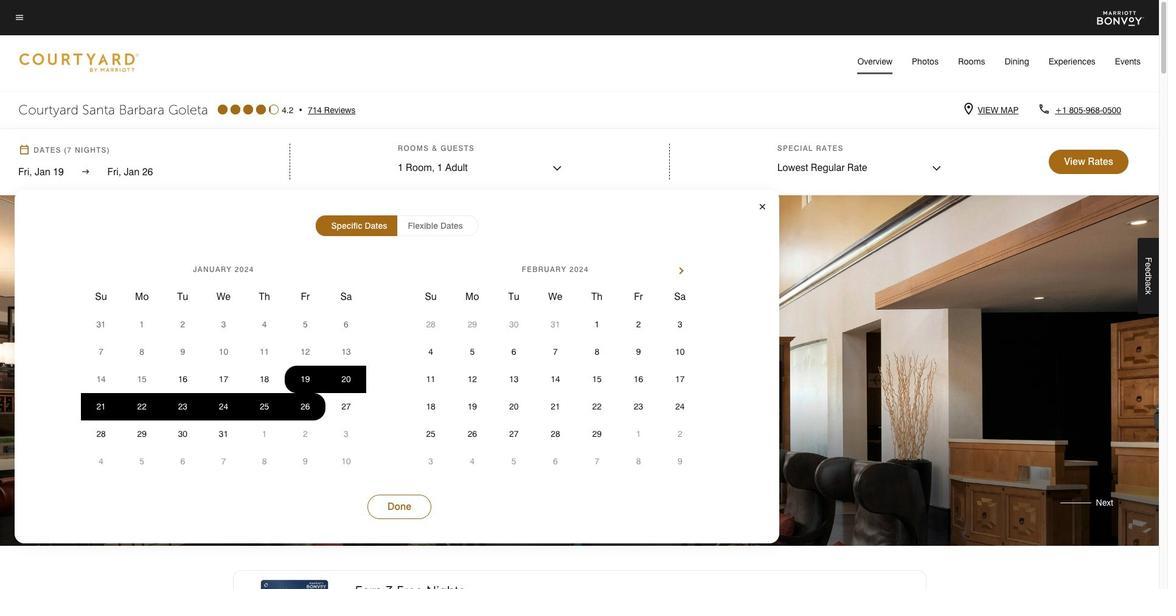 Task type: locate. For each thing, give the bounding box(es) containing it.
arrow down image
[[553, 161, 562, 177], [933, 161, 942, 177]]

marriott bonvoy image
[[1098, 10, 1145, 26]]

menu image
[[15, 12, 24, 24]]

0 horizontal spatial arrow down image
[[553, 161, 562, 177]]

courtyard image
[[18, 44, 140, 81]]

1 horizontal spatial arrow down image
[[933, 161, 942, 177]]

phone image
[[1039, 105, 1051, 116]]

close image
[[758, 202, 768, 213]]



Task type: describe. For each thing, give the bounding box(es) containing it.
location image
[[965, 105, 974, 116]]

1 arrow down image from the left
[[553, 161, 562, 177]]

2 arrow down image from the left
[[933, 161, 942, 177]]

marriott bonvoy boundless® credit card from chase image
[[260, 581, 328, 589]]

calendar image
[[18, 144, 31, 157]]



Task type: vqa. For each thing, say whether or not it's contained in the screenshot.
the location image
yes



